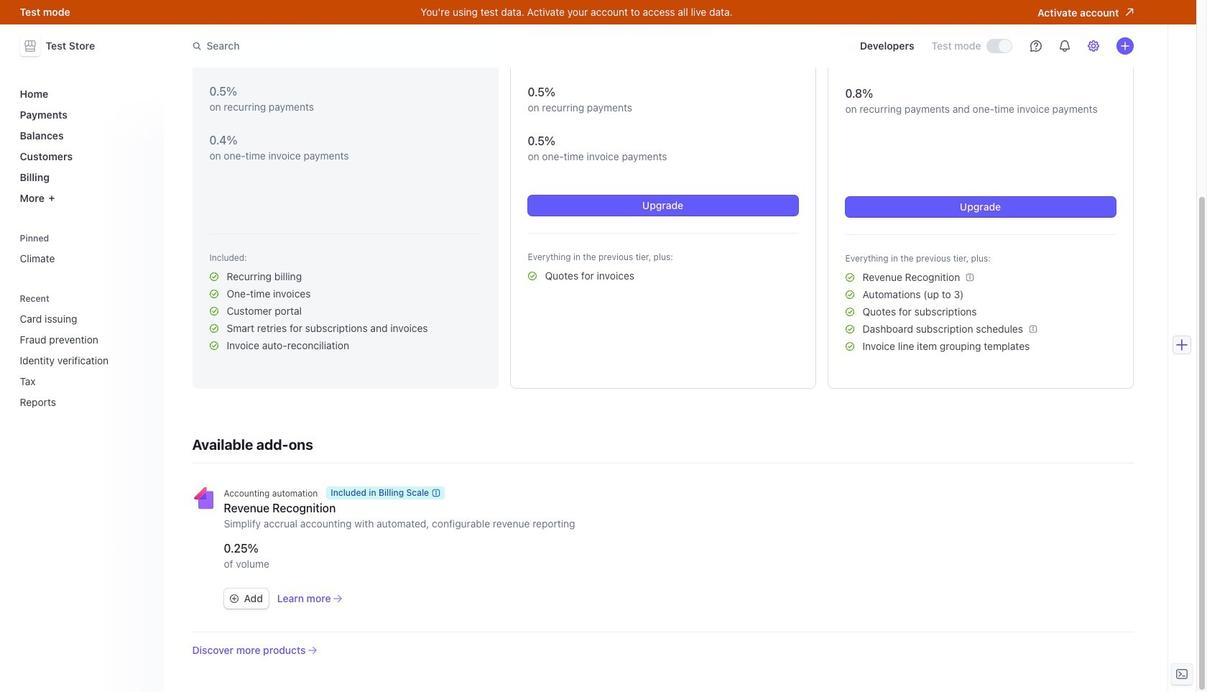 Task type: vqa. For each thing, say whether or not it's contained in the screenshot.
Learn More
no



Task type: describe. For each thing, give the bounding box(es) containing it.
svg image
[[230, 594, 238, 603]]

pinned element
[[14, 228, 155, 270]]

edit pins image
[[141, 234, 149, 243]]

Search text field
[[184, 33, 589, 59]]

settings image
[[1088, 40, 1099, 52]]



Task type: locate. For each thing, give the bounding box(es) containing it.
Test mode checkbox
[[987, 40, 1012, 53]]

recent element
[[14, 289, 155, 414], [14, 307, 155, 414]]

2 recent element from the top
[[14, 307, 155, 414]]

clear history image
[[141, 294, 149, 303]]

notifications image
[[1059, 40, 1071, 52]]

help image
[[1030, 40, 1042, 52]]

None search field
[[184, 33, 589, 59]]

core navigation links element
[[14, 82, 155, 210]]

1 recent element from the top
[[14, 289, 155, 414]]



